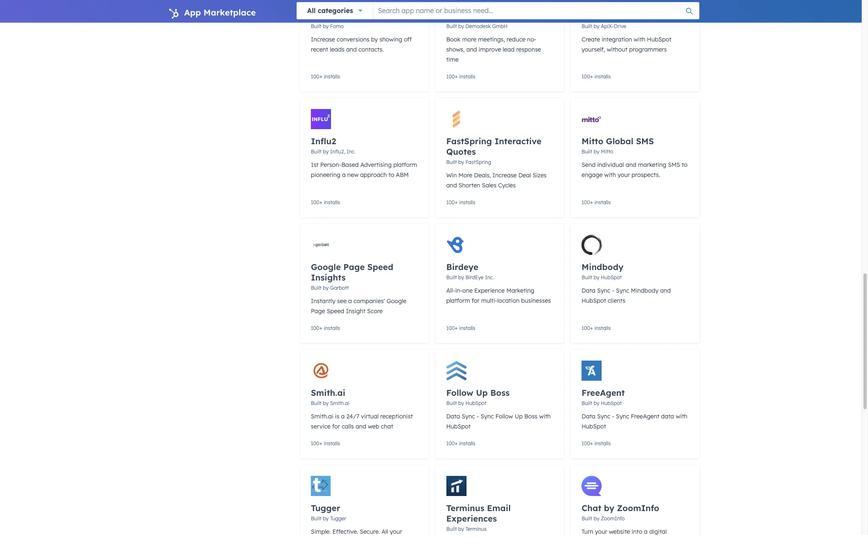Task type: locate. For each thing, give the bounding box(es) containing it.
- up clients
[[613, 287, 615, 295]]

installs for demodesk
[[460, 73, 476, 80]]

to right marketing
[[682, 161, 688, 169]]

mindbody built by hubspot
[[582, 262, 624, 281]]

100 + installs for birdeye
[[447, 325, 476, 332]]

page down the instantly
[[311, 308, 325, 315]]

1 horizontal spatial mindbody
[[632, 287, 659, 295]]

platform inside 1st person-based advertising platform pioneering a new approach to abm
[[394, 161, 418, 169]]

built inside birdeye built by birdeye inc.
[[447, 275, 457, 281]]

platform
[[394, 161, 418, 169], [447, 297, 471, 305]]

follow inside follow up boss built by hubspot
[[447, 388, 474, 399]]

1 vertical spatial follow
[[496, 413, 514, 421]]

a inside smith.ai is a 24/7 virtual receptionist service for calls and web chat
[[341, 413, 345, 421]]

+ for demodesk
[[455, 73, 458, 80]]

up inside follow up boss built by hubspot
[[476, 388, 488, 399]]

apix-
[[582, 10, 606, 21], [601, 23, 615, 29]]

score
[[367, 308, 383, 315]]

and
[[347, 46, 357, 53], [467, 46, 477, 53], [626, 161, 637, 169], [447, 182, 457, 189], [661, 287, 672, 295], [356, 423, 367, 431]]

installs for mindbody
[[595, 325, 611, 332]]

1 vertical spatial increase
[[493, 172, 517, 179]]

100 + installs for apix-drive
[[582, 73, 611, 80]]

speed down see
[[327, 308, 345, 315]]

0 horizontal spatial page
[[311, 308, 325, 315]]

installs down service
[[324, 441, 340, 447]]

inc. inside influ2 built by influ2, inc.
[[347, 149, 356, 155]]

recent
[[311, 46, 329, 53]]

platform up abm
[[394, 161, 418, 169]]

100 + installs for demodesk
[[447, 73, 476, 80]]

1 vertical spatial speed
[[327, 308, 345, 315]]

100 + installs for mindbody
[[582, 325, 611, 332]]

data sync - sync mindbody and hubspot clients
[[582, 287, 672, 305]]

hubspot up data sync - sync freeagent data with hubspot
[[601, 401, 622, 407]]

installs down one
[[460, 325, 476, 332]]

1 horizontal spatial for
[[472, 297, 480, 305]]

0 horizontal spatial google
[[311, 262, 341, 273]]

0 vertical spatial for
[[472, 297, 480, 305]]

0 horizontal spatial platform
[[394, 161, 418, 169]]

boss inside the "data sync - sync follow up boss with hubspot"
[[525, 413, 538, 421]]

hubspot down follow up boss built by hubspot
[[447, 423, 471, 431]]

a right see
[[349, 298, 352, 305]]

terminus down experiences
[[466, 527, 487, 533]]

with
[[634, 36, 646, 43], [605, 171, 617, 179], [540, 413, 551, 421], [676, 413, 688, 421]]

- for follow
[[477, 413, 479, 421]]

installs down engage
[[595, 199, 611, 206]]

reduce
[[507, 36, 526, 43]]

hubspot inside freeagent built by hubspot
[[601, 401, 622, 407]]

1 horizontal spatial follow
[[496, 413, 514, 421]]

time
[[447, 56, 459, 63]]

inc. up based
[[347, 149, 356, 155]]

follow
[[447, 388, 474, 399], [496, 413, 514, 421]]

send
[[582, 161, 596, 169]]

0 horizontal spatial sms
[[637, 136, 655, 147]]

installs down the "data sync - sync follow up boss with hubspot" on the bottom of page
[[460, 441, 476, 447]]

installs down pioneering
[[324, 199, 340, 206]]

0 horizontal spatial freeagent
[[582, 388, 625, 399]]

to
[[682, 161, 688, 169], [389, 171, 395, 179]]

insight
[[346, 308, 366, 315]]

0 vertical spatial boss
[[491, 388, 510, 399]]

1 horizontal spatial speed
[[368, 262, 394, 273]]

pioneering
[[311, 171, 341, 179]]

1 horizontal spatial increase
[[493, 172, 517, 179]]

0 horizontal spatial increase
[[311, 36, 335, 43]]

2 vertical spatial smith.ai
[[311, 413, 334, 421]]

1 vertical spatial for
[[333, 423, 340, 431]]

to inside the send individual and marketing sms to engage with your prospects.
[[682, 161, 688, 169]]

0 vertical spatial page
[[344, 262, 365, 273]]

100 for fastspring interactive quotes
[[447, 199, 455, 206]]

100 + installs for fastspring interactive quotes
[[447, 199, 476, 206]]

inc. up experience
[[485, 275, 494, 281]]

1 horizontal spatial boss
[[525, 413, 538, 421]]

installs down the instantly
[[324, 325, 340, 332]]

a
[[342, 171, 346, 179], [349, 298, 352, 305], [341, 413, 345, 421]]

100 for birdeye
[[447, 325, 455, 332]]

global
[[607, 136, 634, 147]]

0 horizontal spatial to
[[389, 171, 395, 179]]

for down is
[[333, 423, 340, 431]]

installs down shorten
[[460, 199, 476, 206]]

1 horizontal spatial inc.
[[485, 275, 494, 281]]

mitto global sms built by mitto
[[582, 136, 655, 155]]

0 vertical spatial inc.
[[347, 149, 356, 155]]

mindbody
[[582, 262, 624, 273], [632, 287, 659, 295]]

installs for apix-drive
[[595, 73, 611, 80]]

installs for influ2
[[324, 199, 340, 206]]

demodesk
[[447, 10, 491, 21], [466, 23, 491, 29]]

100
[[311, 73, 320, 80], [447, 73, 455, 80], [582, 73, 591, 80], [311, 199, 320, 206], [447, 199, 455, 206], [582, 199, 591, 206], [311, 325, 320, 332], [447, 325, 455, 332], [582, 325, 591, 332], [311, 441, 320, 447], [447, 441, 455, 447], [582, 441, 591, 447]]

+ for apix-drive
[[591, 73, 594, 80]]

data sync - sync follow up boss with hubspot
[[447, 413, 551, 431]]

page
[[344, 262, 365, 273], [311, 308, 325, 315]]

100 for freeagent
[[582, 441, 591, 447]]

a left new
[[342, 171, 346, 179]]

data for freeagent
[[582, 413, 596, 421]]

- inside data sync - sync mindbody and hubspot clients
[[613, 287, 615, 295]]

mitto up send
[[582, 136, 604, 147]]

installs down leads
[[324, 73, 340, 80]]

increase up cycles
[[493, 172, 517, 179]]

2 vertical spatial a
[[341, 413, 345, 421]]

marketing
[[507, 287, 535, 295]]

mitto up the "individual" on the right of the page
[[601, 149, 614, 155]]

100 + installs for follow up boss
[[447, 441, 476, 447]]

data inside the "data sync - sync follow up boss with hubspot"
[[447, 413, 461, 421]]

1 vertical spatial up
[[515, 413, 523, 421]]

1 vertical spatial mindbody
[[632, 287, 659, 295]]

installs down shows,
[[460, 73, 476, 80]]

by inside freeagent built by hubspot
[[594, 401, 600, 407]]

increase conversions by showing off recent leads and contacts.
[[311, 36, 412, 53]]

one
[[463, 287, 473, 295]]

influ2,
[[330, 149, 346, 155]]

by
[[323, 23, 329, 29], [459, 23, 465, 29], [594, 23, 600, 29], [371, 36, 378, 43], [323, 149, 329, 155], [594, 149, 600, 155], [459, 159, 465, 165], [459, 275, 465, 281], [594, 275, 600, 281], [323, 285, 329, 291], [323, 401, 329, 407], [459, 401, 465, 407], [594, 401, 600, 407], [605, 504, 615, 514], [323, 516, 329, 522], [594, 516, 600, 522], [459, 527, 465, 533]]

terminus
[[447, 504, 485, 514], [466, 527, 487, 533]]

a inside 1st person-based advertising platform pioneering a new approach to abm
[[342, 171, 346, 179]]

a for google
[[349, 298, 352, 305]]

1 horizontal spatial to
[[682, 161, 688, 169]]

0 horizontal spatial follow
[[447, 388, 474, 399]]

0 vertical spatial platform
[[394, 161, 418, 169]]

influ2 built by influ2, inc.
[[311, 136, 356, 155]]

up
[[476, 388, 488, 399], [515, 413, 523, 421]]

page up garbott
[[344, 262, 365, 273]]

0 horizontal spatial up
[[476, 388, 488, 399]]

installs for follow up boss
[[460, 441, 476, 447]]

1 vertical spatial drive
[[615, 23, 627, 29]]

1 horizontal spatial freeagent
[[632, 413, 660, 421]]

1 vertical spatial sms
[[669, 161, 681, 169]]

win more deals, increase deal sizes and shorten sales cycles
[[447, 172, 547, 189]]

google right companies'
[[387, 298, 407, 305]]

1 vertical spatial google
[[387, 298, 407, 305]]

platform down in-
[[447, 297, 471, 305]]

100 + installs for mitto global sms
[[582, 199, 611, 206]]

smith.ai
[[311, 388, 346, 399], [330, 401, 350, 407], [311, 413, 334, 421]]

hubspot inside follow up boss built by hubspot
[[466, 401, 487, 407]]

0 vertical spatial follow
[[447, 388, 474, 399]]

instantly see a companies' google page speed insight score
[[311, 298, 407, 315]]

apix- up integration
[[601, 23, 615, 29]]

new
[[348, 171, 359, 179]]

fastspring interactive quotes built by fastspring
[[447, 136, 542, 165]]

1 vertical spatial tugger
[[330, 516, 347, 522]]

page inside google page speed insights built by garbott
[[344, 262, 365, 273]]

data down freeagent built by hubspot
[[582, 413, 596, 421]]

increase inside increase conversions by showing off recent leads and contacts.
[[311, 36, 335, 43]]

installs
[[324, 73, 340, 80], [460, 73, 476, 80], [595, 73, 611, 80], [324, 199, 340, 206], [460, 199, 476, 206], [595, 199, 611, 206], [324, 325, 340, 332], [460, 325, 476, 332], [595, 325, 611, 332], [324, 441, 340, 447], [460, 441, 476, 447], [595, 441, 611, 447]]

zoominfo
[[618, 504, 660, 514], [601, 516, 625, 522]]

response
[[517, 46, 542, 53]]

1 horizontal spatial platform
[[447, 297, 471, 305]]

1 vertical spatial page
[[311, 308, 325, 315]]

boss inside follow up boss built by hubspot
[[491, 388, 510, 399]]

fastspring
[[447, 136, 492, 147], [466, 159, 492, 165]]

by inside increase conversions by showing off recent leads and contacts.
[[371, 36, 378, 43]]

smith.ai for smith.ai built by smith.ai
[[311, 388, 346, 399]]

1 vertical spatial mitto
[[601, 149, 614, 155]]

freeagent built by hubspot
[[582, 388, 625, 407]]

0 vertical spatial terminus
[[447, 504, 485, 514]]

100 for follow up boss
[[447, 441, 455, 447]]

1 vertical spatial smith.ai
[[330, 401, 350, 407]]

1 vertical spatial to
[[389, 171, 395, 179]]

100 for mitto global sms
[[582, 199, 591, 206]]

0 vertical spatial tugger
[[311, 504, 341, 514]]

insights
[[311, 273, 346, 283]]

sales
[[482, 182, 497, 189]]

1 horizontal spatial page
[[344, 262, 365, 273]]

tugger
[[311, 504, 341, 514], [330, 516, 347, 522]]

installs down clients
[[595, 325, 611, 332]]

chat
[[582, 504, 602, 514]]

smith.ai inside smith.ai is a 24/7 virtual receptionist service for calls and web chat
[[311, 413, 334, 421]]

demodesk built by demodesk gmbh
[[447, 10, 508, 29]]

smith.ai for smith.ai is a 24/7 virtual receptionist service for calls and web chat
[[311, 413, 334, 421]]

1 vertical spatial inc.
[[485, 275, 494, 281]]

data down follow up boss built by hubspot
[[447, 413, 461, 421]]

fastspring up deals,
[[466, 159, 492, 165]]

shorten
[[459, 182, 481, 189]]

- for freeagent
[[613, 413, 615, 421]]

by inside fomo built by fomo
[[323, 23, 329, 29]]

inc. for influ2
[[347, 149, 356, 155]]

for inside all-in-one experience marketing platform for multi-location businesses
[[472, 297, 480, 305]]

drive
[[606, 10, 628, 21], [615, 23, 627, 29]]

sync
[[598, 287, 611, 295], [617, 287, 630, 295], [462, 413, 475, 421], [481, 413, 494, 421], [598, 413, 611, 421], [617, 413, 630, 421]]

by inside follow up boss built by hubspot
[[459, 401, 465, 407]]

+ for mindbody
[[591, 325, 594, 332]]

speed up companies'
[[368, 262, 394, 273]]

0 horizontal spatial for
[[333, 423, 340, 431]]

freeagent
[[582, 388, 625, 399], [632, 413, 660, 421]]

no-
[[528, 36, 537, 43]]

built inside fastspring interactive quotes built by fastspring
[[447, 159, 457, 165]]

data inside data sync - sync freeagent data with hubspot
[[582, 413, 596, 421]]

100 + installs
[[311, 73, 340, 80], [447, 73, 476, 80], [582, 73, 611, 80], [311, 199, 340, 206], [447, 199, 476, 206], [582, 199, 611, 206], [311, 325, 340, 332], [447, 325, 476, 332], [582, 325, 611, 332], [311, 441, 340, 447], [447, 441, 476, 447], [582, 441, 611, 447]]

+ for fomo
[[320, 73, 323, 80]]

0 vertical spatial a
[[342, 171, 346, 179]]

a inside instantly see a companies' google page speed insight score
[[349, 298, 352, 305]]

0 vertical spatial speed
[[368, 262, 394, 273]]

installs for fomo
[[324, 73, 340, 80]]

contacts.
[[359, 46, 384, 53]]

inc. inside birdeye built by birdeye inc.
[[485, 275, 494, 281]]

100 for demodesk
[[447, 73, 455, 80]]

page inside instantly see a companies' google page speed insight score
[[311, 308, 325, 315]]

terminus left email
[[447, 504, 485, 514]]

birdeye
[[447, 262, 479, 273]]

by inside the mindbody built by hubspot
[[594, 275, 600, 281]]

increase
[[311, 36, 335, 43], [493, 172, 517, 179]]

data for follow
[[447, 413, 461, 421]]

sms inside the send individual and marketing sms to engage with your prospects.
[[669, 161, 681, 169]]

installs for smith.ai
[[324, 441, 340, 447]]

location
[[498, 297, 520, 305]]

1 vertical spatial fastspring
[[466, 159, 492, 165]]

built inside demodesk built by demodesk gmbh
[[447, 23, 457, 29]]

1 horizontal spatial up
[[515, 413, 523, 421]]

0 horizontal spatial speed
[[327, 308, 345, 315]]

virtual
[[361, 413, 379, 421]]

built inside mitto global sms built by mitto
[[582, 149, 593, 155]]

sms right marketing
[[669, 161, 681, 169]]

marketing
[[639, 161, 667, 169]]

1 horizontal spatial google
[[387, 298, 407, 305]]

- down freeagent built by hubspot
[[613, 413, 615, 421]]

hubspot left clients
[[582, 297, 607, 305]]

+ for fastspring interactive quotes
[[455, 199, 458, 206]]

1 vertical spatial a
[[349, 298, 352, 305]]

+ for mitto global sms
[[591, 199, 594, 206]]

1 vertical spatial boss
[[525, 413, 538, 421]]

-
[[613, 287, 615, 295], [477, 413, 479, 421], [613, 413, 615, 421]]

- down follow up boss built by hubspot
[[477, 413, 479, 421]]

data down the mindbody built by hubspot
[[582, 287, 596, 295]]

platform inside all-in-one experience marketing platform for multi-location businesses
[[447, 297, 471, 305]]

hubspot down freeagent built by hubspot
[[582, 423, 607, 431]]

built inside freeagent built by hubspot
[[582, 401, 593, 407]]

more
[[463, 36, 477, 43]]

freeagent inside data sync - sync freeagent data with hubspot
[[632, 413, 660, 421]]

garbott
[[330, 285, 349, 291]]

fomo
[[311, 10, 335, 21], [330, 23, 344, 29]]

0 vertical spatial fastspring
[[447, 136, 492, 147]]

0 vertical spatial google
[[311, 262, 341, 273]]

installs for freeagent
[[595, 441, 611, 447]]

installs down data sync - sync freeagent data with hubspot
[[595, 441, 611, 447]]

1st
[[311, 161, 319, 169]]

influ2
[[311, 136, 336, 147]]

0 vertical spatial up
[[476, 388, 488, 399]]

sms up marketing
[[637, 136, 655, 147]]

0 vertical spatial sms
[[637, 136, 655, 147]]

built inside fomo built by fomo
[[311, 23, 322, 29]]

hubspot up data sync - sync mindbody and hubspot clients
[[601, 275, 622, 281]]

0 vertical spatial smith.ai
[[311, 388, 346, 399]]

web
[[368, 423, 380, 431]]

0 horizontal spatial boss
[[491, 388, 510, 399]]

data for mindbody
[[582, 287, 596, 295]]

hubspot up programmers
[[648, 36, 672, 43]]

follow inside the "data sync - sync follow up boss with hubspot"
[[496, 413, 514, 421]]

mitto
[[582, 136, 604, 147], [601, 149, 614, 155]]

companies'
[[354, 298, 385, 305]]

Search app name or business need... search field
[[374, 2, 700, 19]]

- inside data sync - sync freeagent data with hubspot
[[613, 413, 615, 421]]

0 vertical spatial increase
[[311, 36, 335, 43]]

speed
[[368, 262, 394, 273], [327, 308, 345, 315]]

1 horizontal spatial sms
[[669, 161, 681, 169]]

1 vertical spatial platform
[[447, 297, 471, 305]]

book more meetings, reduce no- shows, and improve lead response time
[[447, 36, 542, 63]]

fastspring up more
[[447, 136, 492, 147]]

data inside data sync - sync mindbody and hubspot clients
[[582, 287, 596, 295]]

0 vertical spatial mindbody
[[582, 262, 624, 273]]

apix- up create
[[582, 10, 606, 21]]

0 vertical spatial zoominfo
[[618, 504, 660, 514]]

chat
[[381, 423, 394, 431]]

increase up recent
[[311, 36, 335, 43]]

- inside the "data sync - sync follow up boss with hubspot"
[[477, 413, 479, 421]]

google up garbott
[[311, 262, 341, 273]]

1 vertical spatial freeagent
[[632, 413, 660, 421]]

experiences
[[447, 514, 497, 525]]

conversions
[[337, 36, 370, 43]]

installs for mitto global sms
[[595, 199, 611, 206]]

installs down yourself,
[[595, 73, 611, 80]]

businesses
[[522, 297, 552, 305]]

a right is
[[341, 413, 345, 421]]

app marketplace
[[184, 7, 256, 18]]

built inside apix-drive built by apix-drive
[[582, 23, 593, 29]]

for
[[472, 297, 480, 305], [333, 423, 340, 431]]

0 horizontal spatial inc.
[[347, 149, 356, 155]]

0 vertical spatial to
[[682, 161, 688, 169]]

to left abm
[[389, 171, 395, 179]]

by inside the terminus email experiences built by terminus
[[459, 527, 465, 533]]

for down one
[[472, 297, 480, 305]]

0 vertical spatial drive
[[606, 10, 628, 21]]

hubspot up the "data sync - sync follow up boss with hubspot" on the bottom of page
[[466, 401, 487, 407]]



Task type: describe. For each thing, give the bounding box(es) containing it.
for inside smith.ai is a 24/7 virtual receptionist service for calls and web chat
[[333, 423, 340, 431]]

lead
[[503, 46, 515, 53]]

and inside win more deals, increase deal sizes and shorten sales cycles
[[447, 182, 457, 189]]

+ for freeagent
[[591, 441, 594, 447]]

person-
[[321, 161, 342, 169]]

1st person-based advertising platform pioneering a new approach to abm
[[311, 161, 418, 179]]

hubspot inside create integration with hubspot yourself, without programmers
[[648, 36, 672, 43]]

shows,
[[447, 46, 465, 53]]

book
[[447, 36, 461, 43]]

100 + installs for influ2
[[311, 199, 340, 206]]

create
[[582, 36, 601, 43]]

individual
[[598, 161, 625, 169]]

installs for fastspring interactive quotes
[[460, 199, 476, 206]]

+ for google page speed insights
[[320, 325, 323, 332]]

100 for fomo
[[311, 73, 320, 80]]

- for mindbody
[[613, 287, 615, 295]]

win
[[447, 172, 457, 179]]

all-in-one experience marketing platform for multi-location businesses
[[447, 287, 552, 305]]

hubspot inside the "data sync - sync follow up boss with hubspot"
[[447, 423, 471, 431]]

24/7
[[347, 413, 360, 421]]

installs for google page speed insights
[[324, 325, 340, 332]]

0 vertical spatial demodesk
[[447, 10, 491, 21]]

see
[[338, 298, 347, 305]]

by inside google page speed insights built by garbott
[[323, 285, 329, 291]]

speed inside google page speed insights built by garbott
[[368, 262, 394, 273]]

birdeye
[[466, 275, 484, 281]]

100 + installs for google page speed insights
[[311, 325, 340, 332]]

0 vertical spatial mitto
[[582, 136, 604, 147]]

hubspot inside data sync - sync freeagent data with hubspot
[[582, 423, 607, 431]]

to inside 1st person-based advertising platform pioneering a new approach to abm
[[389, 171, 395, 179]]

0 horizontal spatial mindbody
[[582, 262, 624, 273]]

with inside the send individual and marketing sms to engage with your prospects.
[[605, 171, 617, 179]]

chat by zoominfo built by zoominfo
[[582, 504, 660, 522]]

by inside demodesk built by demodesk gmbh
[[459, 23, 465, 29]]

marketplace
[[204, 7, 256, 18]]

by inside influ2 built by influ2, inc.
[[323, 149, 329, 155]]

based
[[342, 161, 359, 169]]

1 vertical spatial zoominfo
[[601, 516, 625, 522]]

and inside book more meetings, reduce no- shows, and improve lead response time
[[467, 46, 477, 53]]

follow up boss built by hubspot
[[447, 388, 510, 407]]

all-
[[447, 287, 456, 295]]

without
[[607, 46, 628, 53]]

built inside the mindbody built by hubspot
[[582, 275, 593, 281]]

100 for mindbody
[[582, 325, 591, 332]]

all
[[307, 6, 316, 15]]

fomo built by fomo
[[311, 10, 344, 29]]

mindbody inside data sync - sync mindbody and hubspot clients
[[632, 287, 659, 295]]

approach
[[361, 171, 387, 179]]

+ for follow up boss
[[455, 441, 458, 447]]

1 vertical spatial demodesk
[[466, 23, 491, 29]]

clients
[[608, 297, 626, 305]]

100 for google page speed insights
[[311, 325, 320, 332]]

100 for influ2
[[311, 199, 320, 206]]

advertising
[[361, 161, 392, 169]]

built inside google page speed insights built by garbott
[[311, 285, 322, 291]]

hubspot inside data sync - sync mindbody and hubspot clients
[[582, 297, 607, 305]]

100 + installs for freeagent
[[582, 441, 611, 447]]

by inside smith.ai built by smith.ai
[[323, 401, 329, 407]]

leads
[[330, 46, 345, 53]]

100 + installs for fomo
[[311, 73, 340, 80]]

abm
[[396, 171, 409, 179]]

built inside "chat by zoominfo built by zoominfo"
[[582, 516, 593, 522]]

+ for smith.ai
[[320, 441, 323, 447]]

inc. for birdeye
[[485, 275, 494, 281]]

your
[[618, 171, 631, 179]]

100 for apix-drive
[[582, 73, 591, 80]]

0 vertical spatial freeagent
[[582, 388, 625, 399]]

engage
[[582, 171, 603, 179]]

smith.ai built by smith.ai
[[311, 388, 350, 407]]

100 + installs for smith.ai
[[311, 441, 340, 447]]

0 vertical spatial fomo
[[311, 10, 335, 21]]

+ for influ2
[[320, 199, 323, 206]]

app
[[184, 7, 201, 18]]

meetings,
[[479, 36, 506, 43]]

google page speed insights built by garbott
[[311, 262, 394, 291]]

send individual and marketing sms to engage with your prospects.
[[582, 161, 688, 179]]

increase inside win more deals, increase deal sizes and shorten sales cycles
[[493, 172, 517, 179]]

interactive
[[495, 136, 542, 147]]

smith.ai is a 24/7 virtual receptionist service for calls and web chat
[[311, 413, 413, 431]]

more
[[459, 172, 473, 179]]

email
[[488, 504, 511, 514]]

sizes
[[533, 172, 547, 179]]

google inside instantly see a companies' google page speed insight score
[[387, 298, 407, 305]]

and inside the send individual and marketing sms to engage with your prospects.
[[626, 161, 637, 169]]

receptionist
[[381, 413, 413, 421]]

sms inside mitto global sms built by mitto
[[637, 136, 655, 147]]

0 vertical spatial apix-
[[582, 10, 606, 21]]

data sync - sync freeagent data with hubspot
[[582, 413, 688, 431]]

showing
[[380, 36, 403, 43]]

data
[[662, 413, 675, 421]]

birdeye built by birdeye inc.
[[447, 262, 494, 281]]

quotes
[[447, 147, 476, 157]]

1 vertical spatial fomo
[[330, 23, 344, 29]]

and inside increase conversions by showing off recent leads and contacts.
[[347, 46, 357, 53]]

by inside "tugger built by tugger"
[[323, 516, 329, 522]]

1 vertical spatial terminus
[[466, 527, 487, 533]]

built inside "tugger built by tugger"
[[311, 516, 322, 522]]

gmbh
[[493, 23, 508, 29]]

by inside apix-drive built by apix-drive
[[594, 23, 600, 29]]

off
[[404, 36, 412, 43]]

by inside mitto global sms built by mitto
[[594, 149, 600, 155]]

hubspot inside the mindbody built by hubspot
[[601, 275, 622, 281]]

google inside google page speed insights built by garbott
[[311, 262, 341, 273]]

by inside fastspring interactive quotes built by fastspring
[[459, 159, 465, 165]]

cycles
[[499, 182, 516, 189]]

service
[[311, 423, 331, 431]]

speed inside instantly see a companies' google page speed insight score
[[327, 308, 345, 315]]

is
[[335, 413, 340, 421]]

improve
[[479, 46, 502, 53]]

built inside influ2 built by influ2, inc.
[[311, 149, 322, 155]]

up inside the "data sync - sync follow up boss with hubspot"
[[515, 413, 523, 421]]

with inside create integration with hubspot yourself, without programmers
[[634, 36, 646, 43]]

programmers
[[630, 46, 668, 53]]

yourself,
[[582, 46, 606, 53]]

100 for smith.ai
[[311, 441, 320, 447]]

instantly
[[311, 298, 336, 305]]

and inside data sync - sync mindbody and hubspot clients
[[661, 287, 672, 295]]

a for smith.ai
[[341, 413, 345, 421]]

by inside birdeye built by birdeye inc.
[[459, 275, 465, 281]]

built inside smith.ai built by smith.ai
[[311, 401, 322, 407]]

with inside data sync - sync freeagent data with hubspot
[[676, 413, 688, 421]]

multi-
[[482, 297, 498, 305]]

+ for birdeye
[[455, 325, 458, 332]]

in-
[[456, 287, 463, 295]]

1 vertical spatial apix-
[[601, 23, 615, 29]]

experience
[[475, 287, 505, 295]]

built inside the terminus email experiences built by terminus
[[447, 527, 457, 533]]

built inside follow up boss built by hubspot
[[447, 401, 457, 407]]

tugger built by tugger
[[311, 504, 347, 522]]

integration
[[602, 36, 633, 43]]

prospects.
[[632, 171, 661, 179]]

create integration with hubspot yourself, without programmers
[[582, 36, 672, 53]]

with inside the "data sync - sync follow up boss with hubspot"
[[540, 413, 551, 421]]

and inside smith.ai is a 24/7 virtual receptionist service for calls and web chat
[[356, 423, 367, 431]]

terminus email experiences built by terminus
[[447, 504, 511, 533]]

installs for birdeye
[[460, 325, 476, 332]]

deal
[[519, 172, 532, 179]]



Task type: vqa. For each thing, say whether or not it's contained in the screenshot.


